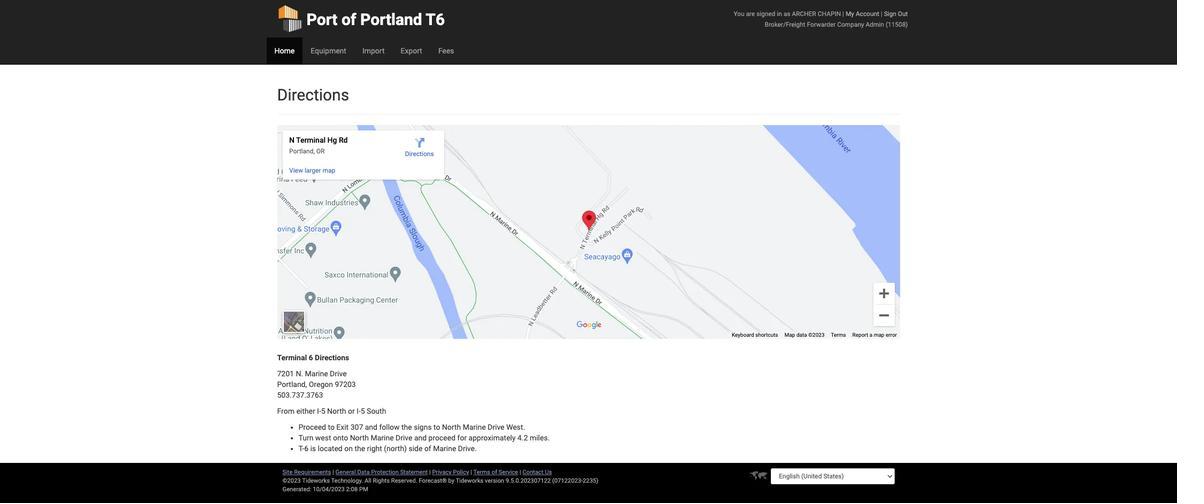 Task type: locate. For each thing, give the bounding box(es) containing it.
archer
[[792, 10, 816, 18]]

1 vertical spatial north
[[442, 423, 461, 431]]

0 horizontal spatial the
[[355, 444, 365, 453]]

0 vertical spatial north
[[327, 407, 346, 415]]

1 horizontal spatial 5
[[361, 407, 365, 415]]

0 horizontal spatial and
[[365, 423, 377, 431]]

west
[[315, 434, 331, 442]]

account
[[856, 10, 879, 18]]

to up the proceed
[[434, 423, 440, 431]]

directions up oregon
[[315, 353, 349, 362]]

port of portland t6 link
[[277, 0, 445, 37]]

2 horizontal spatial of
[[492, 469, 497, 476]]

fees
[[438, 47, 454, 55]]

0 vertical spatial drive
[[330, 369, 347, 378]]

contact
[[523, 469, 543, 476]]

| left my
[[843, 10, 844, 18]]

0 horizontal spatial drive
[[330, 369, 347, 378]]

drive inside '7201 n. marine drive portland, oregon 97203 503.737.3763'
[[330, 369, 347, 378]]

1 5 from the left
[[321, 407, 325, 415]]

and
[[365, 423, 377, 431], [414, 434, 427, 442]]

of right side
[[424, 444, 431, 453]]

1 horizontal spatial and
[[414, 434, 427, 442]]

the left signs
[[401, 423, 412, 431]]

0 horizontal spatial i-
[[317, 407, 321, 415]]

north left or
[[327, 407, 346, 415]]

my
[[846, 10, 854, 18]]

1 vertical spatial the
[[355, 444, 365, 453]]

(north)
[[384, 444, 407, 453]]

of
[[342, 10, 356, 29], [424, 444, 431, 453], [492, 469, 497, 476]]

drive up (north)
[[396, 434, 412, 442]]

503.737.3763
[[277, 391, 323, 399]]

company
[[837, 21, 864, 28]]

forwarder
[[807, 21, 836, 28]]

north down 307
[[350, 434, 369, 442]]

1 horizontal spatial of
[[424, 444, 431, 453]]

1 horizontal spatial i-
[[357, 407, 361, 415]]

2 5 from the left
[[361, 407, 365, 415]]

are
[[746, 10, 755, 18]]

0 horizontal spatial of
[[342, 10, 356, 29]]

n.
[[296, 369, 303, 378]]

0 horizontal spatial to
[[328, 423, 335, 431]]

1 horizontal spatial the
[[401, 423, 412, 431]]

1 horizontal spatial drive
[[396, 434, 412, 442]]

1 horizontal spatial to
[[434, 423, 440, 431]]

2235)
[[583, 477, 598, 484]]

9.5.0.202307122
[[506, 477, 551, 484]]

drive up 97203
[[330, 369, 347, 378]]

0 vertical spatial of
[[342, 10, 356, 29]]

signs
[[414, 423, 432, 431]]

all
[[365, 477, 371, 484]]

1 vertical spatial and
[[414, 434, 427, 442]]

1 vertical spatial 6
[[304, 444, 308, 453]]

the right the on
[[355, 444, 365, 453]]

proceed to exit 307 and follow the signs to north marine drive west. turn west onto north marine drive and proceed for approximately 4.2 miles. t-6 is located on the right (north) side of marine drive.
[[299, 423, 550, 453]]

to
[[328, 423, 335, 431], [434, 423, 440, 431]]

pm
[[359, 486, 368, 493]]

privacy policy link
[[432, 469, 469, 476]]

generated:
[[283, 486, 311, 493]]

| up the forecast®
[[429, 469, 431, 476]]

contact us link
[[523, 469, 552, 476]]

you
[[734, 10, 745, 18]]

0 vertical spatial the
[[401, 423, 412, 431]]

to left exit
[[328, 423, 335, 431]]

5 right or
[[361, 407, 365, 415]]

2 vertical spatial of
[[492, 469, 497, 476]]

located
[[318, 444, 343, 453]]

2 horizontal spatial drive
[[488, 423, 505, 431]]

on
[[344, 444, 353, 453]]

of inside proceed to exit 307 and follow the signs to north marine drive west. turn west onto north marine drive and proceed for approximately 4.2 miles. t-6 is located on the right (north) side of marine drive.
[[424, 444, 431, 453]]

10/04/2023
[[313, 486, 345, 493]]

directions down the equipment popup button
[[277, 86, 349, 104]]

5
[[321, 407, 325, 415], [361, 407, 365, 415]]

drive up approximately
[[488, 423, 505, 431]]

6 inside proceed to exit 307 and follow the signs to north marine drive west. turn west onto north marine drive and proceed for approximately 4.2 miles. t-6 is located on the right (north) side of marine drive.
[[304, 444, 308, 453]]

onto
[[333, 434, 348, 442]]

drive
[[330, 369, 347, 378], [488, 423, 505, 431], [396, 434, 412, 442]]

site
[[283, 469, 293, 476]]

and down signs
[[414, 434, 427, 442]]

of inside site requirements | general data protection statement | privacy policy | terms of service | contact us ©2023 tideworks technology. all rights reserved. forecast® by tideworks version 9.5.0.202307122 (07122023-2235) generated: 10/04/2023 2:08 pm
[[492, 469, 497, 476]]

| left sign at the top of the page
[[881, 10, 883, 18]]

north up the proceed
[[442, 423, 461, 431]]

0 horizontal spatial north
[[327, 407, 346, 415]]

drive.
[[458, 444, 477, 453]]

of up version at bottom left
[[492, 469, 497, 476]]

equipment button
[[303, 37, 354, 64]]

6 right terminal
[[309, 353, 313, 362]]

i-
[[317, 407, 321, 415], [357, 407, 361, 415]]

1 horizontal spatial north
[[350, 434, 369, 442]]

of right port
[[342, 10, 356, 29]]

0 horizontal spatial 5
[[321, 407, 325, 415]]

terms
[[473, 469, 490, 476]]

marine
[[305, 369, 328, 378], [463, 423, 486, 431], [371, 434, 394, 442], [433, 444, 456, 453]]

2 horizontal spatial north
[[442, 423, 461, 431]]

protection
[[371, 469, 399, 476]]

export button
[[393, 37, 430, 64]]

i- right or
[[357, 407, 361, 415]]

follow
[[379, 423, 400, 431]]

miles.
[[530, 434, 550, 442]]

right
[[367, 444, 382, 453]]

i- right "either" on the bottom of page
[[317, 407, 321, 415]]

proceed
[[429, 434, 456, 442]]

6
[[309, 353, 313, 362], [304, 444, 308, 453]]

from either i-5 north or i-5 south
[[277, 407, 386, 415]]

west.
[[506, 423, 525, 431]]

marine up oregon
[[305, 369, 328, 378]]

portland
[[360, 10, 422, 29]]

|
[[843, 10, 844, 18], [881, 10, 883, 18], [333, 469, 334, 476], [429, 469, 431, 476], [471, 469, 472, 476], [520, 469, 521, 476]]

by
[[448, 477, 454, 484]]

97203
[[335, 380, 356, 389]]

rights
[[373, 477, 390, 484]]

and right 307
[[365, 423, 377, 431]]

1 vertical spatial of
[[424, 444, 431, 453]]

or
[[348, 407, 355, 415]]

5 right "either" on the bottom of page
[[321, 407, 325, 415]]

forecast®
[[419, 477, 447, 484]]

6 left is
[[304, 444, 308, 453]]

directions
[[277, 86, 349, 104], [315, 353, 349, 362]]



Task type: describe. For each thing, give the bounding box(es) containing it.
0 vertical spatial directions
[[277, 86, 349, 104]]

sign
[[884, 10, 896, 18]]

2:08
[[346, 486, 358, 493]]

side
[[409, 444, 423, 453]]

my account link
[[846, 10, 879, 18]]

fees button
[[430, 37, 462, 64]]

marine down follow
[[371, 434, 394, 442]]

marine up for
[[463, 423, 486, 431]]

export
[[401, 47, 422, 55]]

4.2
[[518, 434, 528, 442]]

import
[[362, 47, 385, 55]]

turn
[[299, 434, 313, 442]]

terminal 6 directions
[[277, 353, 349, 362]]

requirements
[[294, 469, 331, 476]]

©2023 tideworks
[[283, 477, 330, 484]]

as
[[784, 10, 790, 18]]

7201 n. marine drive portland, oregon 97203 503.737.3763
[[277, 369, 356, 399]]

you are signed in as archer chapin | my account | sign out broker/freight forwarder company admin (11508)
[[734, 10, 908, 28]]

0 vertical spatial 6
[[309, 353, 313, 362]]

privacy
[[432, 469, 452, 476]]

exit
[[336, 423, 349, 431]]

policy
[[453, 469, 469, 476]]

marine down the proceed
[[433, 444, 456, 453]]

broker/freight
[[765, 21, 805, 28]]

home button
[[266, 37, 303, 64]]

reserved.
[[391, 477, 417, 484]]

portland,
[[277, 380, 307, 389]]

1 vertical spatial drive
[[488, 423, 505, 431]]

| up 9.5.0.202307122
[[520, 469, 521, 476]]

terminal
[[277, 353, 307, 362]]

marine inside '7201 n. marine drive portland, oregon 97203 503.737.3763'
[[305, 369, 328, 378]]

out
[[898, 10, 908, 18]]

(11508)
[[886, 21, 908, 28]]

approximately
[[469, 434, 516, 442]]

| up tideworks
[[471, 469, 472, 476]]

1 i- from the left
[[317, 407, 321, 415]]

7201
[[277, 369, 294, 378]]

(07122023-
[[552, 477, 583, 484]]

general data protection statement link
[[336, 469, 428, 476]]

| left general
[[333, 469, 334, 476]]

equipment
[[311, 47, 346, 55]]

2 vertical spatial north
[[350, 434, 369, 442]]

2 i- from the left
[[357, 407, 361, 415]]

chapin
[[818, 10, 841, 18]]

307
[[351, 423, 363, 431]]

is
[[310, 444, 316, 453]]

terms of service link
[[473, 469, 518, 476]]

1 vertical spatial directions
[[315, 353, 349, 362]]

technology.
[[331, 477, 363, 484]]

in
[[777, 10, 782, 18]]

1 to from the left
[[328, 423, 335, 431]]

data
[[357, 469, 370, 476]]

for
[[457, 434, 467, 442]]

site requirements | general data protection statement | privacy policy | terms of service | contact us ©2023 tideworks technology. all rights reserved. forecast® by tideworks version 9.5.0.202307122 (07122023-2235) generated: 10/04/2023 2:08 pm
[[283, 469, 598, 493]]

port
[[307, 10, 338, 29]]

port of portland t6
[[307, 10, 445, 29]]

t-
[[299, 444, 304, 453]]

service
[[499, 469, 518, 476]]

home
[[275, 47, 295, 55]]

proceed
[[299, 423, 326, 431]]

2 to from the left
[[434, 423, 440, 431]]

version
[[485, 477, 504, 484]]

2 vertical spatial drive
[[396, 434, 412, 442]]

either
[[296, 407, 315, 415]]

general
[[336, 469, 356, 476]]

site requirements link
[[283, 469, 331, 476]]

signed
[[757, 10, 775, 18]]

tideworks
[[456, 477, 483, 484]]

sign out link
[[884, 10, 908, 18]]

from
[[277, 407, 295, 415]]

t6
[[426, 10, 445, 29]]

us
[[545, 469, 552, 476]]

statement
[[400, 469, 428, 476]]

import button
[[354, 37, 393, 64]]

south
[[367, 407, 386, 415]]

0 vertical spatial and
[[365, 423, 377, 431]]

oregon
[[309, 380, 333, 389]]



Task type: vqa. For each thing, say whether or not it's contained in the screenshot.
the bottommost Drive
yes



